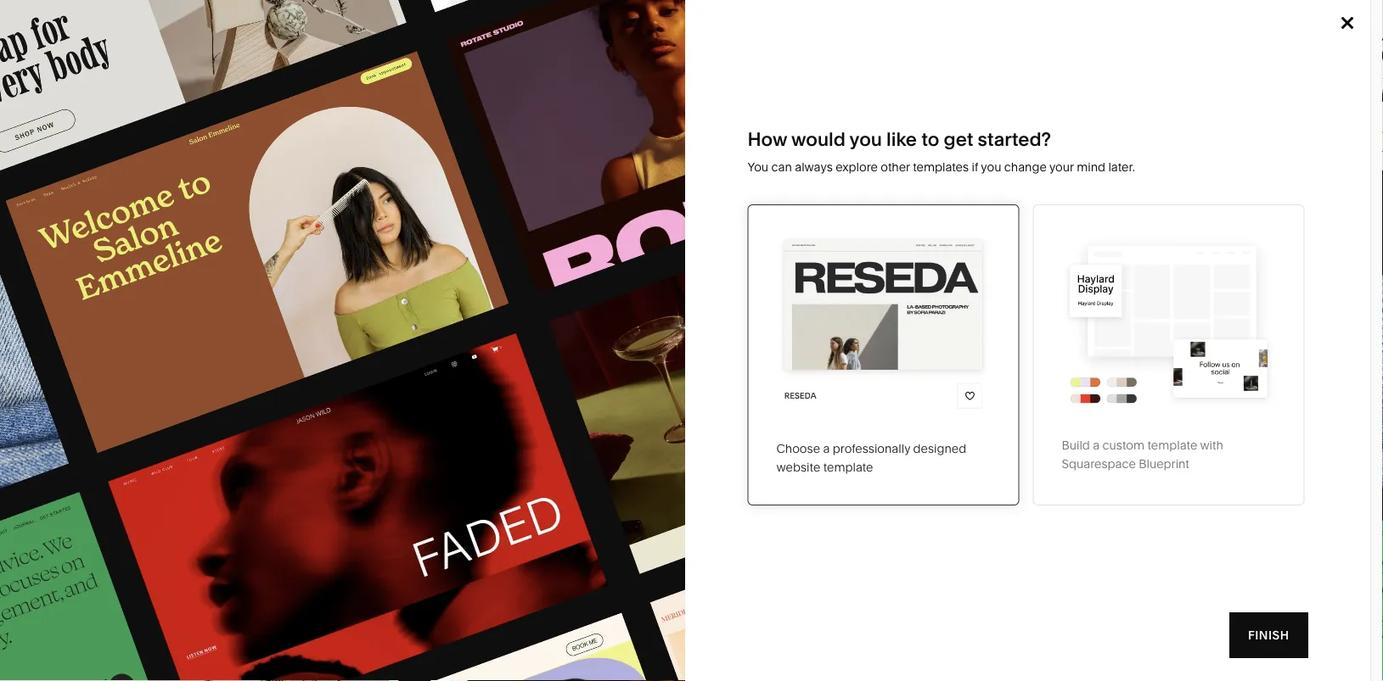Task type: locate. For each thing, give the bounding box(es) containing it.
entertainment link
[[426, 364, 521, 378]]

always
[[795, 160, 833, 174]]

my
[[1237, 204, 1253, 216]]

template
[[72, 484, 124, 499]]

1 vertical spatial 28
[[307, 540, 328, 563]]

0 horizontal spatial template
[[259, 92, 442, 144]]

choose
[[776, 442, 820, 456]]

local business
[[426, 287, 509, 302]]

28
[[55, 484, 69, 499], [307, 540, 328, 563]]

0 horizontal spatial to
[[921, 128, 939, 151]]

services down courses
[[81, 414, 129, 428]]

1 vertical spatial can
[[771, 160, 792, 174]]

1 horizontal spatial to
[[1090, 133, 1103, 150]]

photography
[[246, 313, 318, 327]]

health & beauty link
[[246, 338, 352, 353]]

templates up your
[[1022, 133, 1087, 150]]

popular for popular designs
[[263, 236, 307, 251]]

1 vertical spatial services
[[81, 414, 129, 428]]

template
[[259, 92, 442, 144], [1147, 438, 1197, 452], [823, 461, 873, 475]]

travel link
[[605, 236, 654, 251]]

& right nature at top right
[[824, 262, 832, 276]]

& for non-
[[494, 313, 501, 327]]

templates
[[1022, 133, 1087, 150], [913, 160, 969, 174]]

services up business
[[497, 262, 544, 276]]

with
[[178, 134, 264, 187], [1200, 438, 1223, 452]]

you right blog,
[[989, 117, 1013, 133]]

0 vertical spatial templates
[[1022, 133, 1087, 150]]

& left non-
[[494, 313, 501, 327]]

templates inside whether you need a portfolio website, an online store, or a personal blog, you can use squarespace's customizable and responsive website templates to get started.
[[1022, 133, 1087, 150]]

0 horizontal spatial with
[[178, 134, 264, 187]]

non-
[[504, 313, 532, 327]]

website down choose
[[776, 461, 820, 475]]

popular down template
[[55, 540, 124, 563]]

popular right matches
[[185, 483, 231, 499]]

0 vertical spatial website
[[968, 133, 1019, 150]]

popular for popular designs templates ( 28 )
[[55, 540, 124, 563]]

responsive
[[894, 133, 965, 150]]

weddings
[[605, 338, 662, 353]]

28 left template
[[55, 484, 69, 499]]

popular designs (28)
[[185, 483, 308, 499]]

1 horizontal spatial with
[[1200, 438, 1223, 452]]

0 horizontal spatial can
[[771, 160, 792, 174]]

& right home
[[821, 236, 829, 251]]

designs for popular designs templates ( 28 )
[[128, 540, 200, 563]]

a up 'squarespace'
[[1093, 438, 1100, 452]]

travel
[[605, 236, 637, 251]]

1 vertical spatial templates
[[263, 262, 321, 276]]

0 vertical spatial designs
[[310, 236, 356, 251]]

like
[[886, 128, 917, 151]]

to up 'mind' in the right of the page
[[1090, 133, 1103, 150]]

choose a professionally designed website template button
[[748, 205, 1019, 506]]

get up if
[[944, 128, 973, 151]]

a right choose
[[823, 442, 830, 456]]

0 vertical spatial with
[[178, 134, 264, 187]]

2 horizontal spatial designs
[[310, 236, 356, 251]]

to
[[921, 128, 939, 151], [1090, 133, 1103, 150]]

1 horizontal spatial website
[[968, 133, 1019, 150]]

or
[[1243, 100, 1256, 117]]

& right health at the left of the page
[[286, 338, 293, 353]]

community & non-profits link
[[426, 313, 584, 327]]

1 vertical spatial with
[[1200, 438, 1223, 452]]

with inside make any template yours with ease.
[[178, 134, 264, 187]]

to inside whether you need a portfolio website, an online store, or a personal blog, you can use squarespace's customizable and responsive website templates to get started.
[[1090, 133, 1103, 150]]

professional services link
[[426, 262, 561, 276]]

make
[[55, 92, 167, 144]]

choose a professionally designed website template
[[776, 442, 966, 475]]

1 vertical spatial templates
[[913, 160, 969, 174]]

a
[[1015, 100, 1023, 117], [1260, 100, 1267, 117], [1093, 438, 1100, 452], [823, 442, 830, 456]]

popular
[[263, 236, 307, 251], [185, 483, 231, 499], [55, 540, 124, 563]]

build
[[1062, 438, 1090, 452]]

beauty
[[296, 338, 335, 353]]

get
[[944, 128, 973, 151], [1106, 133, 1128, 150]]

can left use
[[1016, 117, 1040, 133]]

to right 'like'
[[921, 128, 939, 151]]

degraw image
[[56, 581, 437, 682]]

1 horizontal spatial 28
[[307, 540, 328, 563]]

0 vertical spatial templates
[[654, 27, 723, 41]]

business
[[459, 287, 509, 302]]

28 down "(28)"
[[307, 540, 328, 563]]

ease.
[[274, 134, 381, 187]]

products
[[542, 27, 607, 41]]

& for beauty
[[286, 338, 293, 353]]

0 vertical spatial services
[[497, 262, 544, 276]]

1 horizontal spatial templates
[[1022, 133, 1087, 150]]

website up if
[[968, 133, 1019, 150]]

2 vertical spatial popular
[[55, 540, 124, 563]]

0 horizontal spatial 28
[[55, 484, 69, 499]]

0 horizontal spatial templates
[[913, 160, 969, 174]]

blueprint
[[1139, 457, 1189, 471]]

2 horizontal spatial popular
[[263, 236, 307, 251]]

& left cv
[[298, 364, 305, 378]]

photography link
[[246, 313, 335, 327]]

my favorites
[[1237, 204, 1315, 216]]

& right art
[[266, 287, 273, 302]]

popular designs link
[[246, 236, 356, 251]]

page
[[107, 363, 136, 377]]

designs left "(28)"
[[234, 483, 283, 499]]

with for yours
[[178, 134, 264, 187]]

courses
[[81, 388, 127, 403]]

website inside the choose a professionally designed website template
[[776, 461, 820, 475]]

with inside build a custom template with squarespace blueprint
[[1200, 438, 1223, 452]]

popular designs (28) link
[[185, 483, 308, 499]]

templates
[[654, 27, 723, 41], [263, 262, 321, 276], [204, 540, 296, 563]]

fashion link
[[426, 236, 486, 251]]

whether
[[894, 100, 949, 117]]

yours
[[55, 134, 168, 187]]

and
[[1257, 117, 1281, 133]]

0 vertical spatial popular
[[263, 236, 307, 251]]

0 horizontal spatial website
[[776, 461, 820, 475]]

1 vertical spatial popular
[[185, 483, 231, 499]]

podcasts
[[653, 287, 705, 302]]

get up the later. on the top of the page
[[1106, 133, 1128, 150]]

&
[[821, 236, 829, 251], [824, 262, 832, 276], [266, 287, 273, 302], [643, 287, 650, 302], [494, 313, 501, 327], [286, 338, 293, 353], [298, 364, 305, 378], [669, 364, 677, 378]]

designs down matches
[[128, 540, 200, 563]]

1 horizontal spatial template
[[823, 461, 873, 475]]

media & podcasts
[[605, 287, 705, 302]]

if
[[972, 160, 978, 174]]

personal & cv
[[246, 364, 325, 378]]

templates promo image image
[[0, 0, 685, 682]]

0 horizontal spatial designs
[[128, 540, 200, 563]]

home
[[784, 236, 818, 251]]

)
[[328, 540, 334, 563]]

0 horizontal spatial popular
[[55, 540, 124, 563]]

0 vertical spatial template
[[259, 92, 442, 144]]

0 vertical spatial can
[[1016, 117, 1040, 133]]

later.
[[1108, 160, 1135, 174]]

local
[[426, 287, 456, 302]]

1 horizontal spatial get
[[1106, 133, 1128, 150]]

2 vertical spatial designs
[[128, 540, 200, 563]]

1 horizontal spatial can
[[1016, 117, 1040, 133]]

you
[[748, 160, 768, 174]]

& right media
[[643, 287, 650, 302]]

template inside make any template yours with ease.
[[259, 92, 442, 144]]

1 vertical spatial designs
[[234, 483, 283, 499]]

lusaka element
[[495, 581, 876, 682]]

can right the you at the top of the page
[[771, 160, 792, 174]]

1 horizontal spatial designs
[[234, 483, 283, 499]]

estate
[[632, 364, 667, 378]]

templates down "responsive"
[[913, 160, 969, 174]]

squarespace logo image
[[34, 20, 222, 48]]

2 horizontal spatial template
[[1147, 438, 1197, 452]]

designs
[[310, 236, 356, 251], [234, 483, 283, 499], [128, 540, 200, 563]]

art
[[246, 287, 263, 302]]

weddings link
[[605, 338, 679, 353]]

2 vertical spatial template
[[823, 461, 873, 475]]

nature
[[784, 262, 822, 276]]

1 vertical spatial website
[[776, 461, 820, 475]]

events link
[[605, 313, 659, 327]]

& for animals
[[824, 262, 832, 276]]

1 horizontal spatial popular
[[185, 483, 231, 499]]

a inside build a custom template with squarespace blueprint
[[1093, 438, 1100, 452]]

popular up all templates
[[263, 236, 307, 251]]

1 vertical spatial template
[[1147, 438, 1197, 452]]

one
[[81, 363, 105, 377]]

designs up all templates 'link'
[[310, 236, 356, 251]]



Task type: describe. For each thing, give the bounding box(es) containing it.
all
[[246, 262, 261, 276]]

template inside the choose a professionally designed website template
[[823, 461, 873, 475]]

cv
[[308, 364, 325, 378]]

art & design
[[246, 287, 316, 302]]

template inside build a custom template with squarespace blueprint
[[1147, 438, 1197, 452]]

nature & animals
[[784, 262, 880, 276]]

fitness link
[[784, 287, 841, 302]]

& for cv
[[298, 364, 305, 378]]

media
[[605, 287, 640, 302]]

restaurants
[[605, 262, 671, 276]]

with for template
[[1200, 438, 1223, 452]]

lusaka image
[[495, 581, 876, 682]]

other
[[881, 160, 910, 174]]

online
[[81, 235, 118, 250]]

home & decor
[[784, 236, 866, 251]]

food link
[[426, 338, 472, 353]]

animals
[[835, 262, 880, 276]]

matches
[[127, 484, 176, 499]]

store
[[120, 235, 150, 250]]

all templates link
[[246, 262, 338, 276]]

professional services
[[426, 262, 544, 276]]

all templates
[[246, 262, 321, 276]]

properties
[[680, 364, 738, 378]]

change
[[1004, 160, 1047, 174]]

personal & cv link
[[246, 364, 342, 378]]

type
[[55, 207, 81, 218]]

1 horizontal spatial services
[[497, 262, 544, 276]]

& for podcasts
[[643, 287, 650, 302]]

nature & animals link
[[784, 262, 897, 276]]

one page
[[81, 363, 136, 377]]

real
[[605, 364, 629, 378]]

store,
[[1203, 100, 1240, 117]]

can inside whether you need a portfolio website, an online store, or a personal blog, you can use squarespace's customizable and responsive website templates to get started.
[[1016, 117, 1040, 133]]

how would you like to get started?
[[748, 128, 1051, 151]]

would
[[791, 128, 846, 151]]

restaurants link
[[605, 262, 688, 276]]

personal
[[894, 117, 951, 133]]

home & decor link
[[784, 236, 883, 251]]

you can always explore other templates if you change your mind later.
[[748, 160, 1135, 174]]

portfolio
[[81, 261, 127, 275]]

online
[[1160, 100, 1200, 117]]

health
[[246, 338, 283, 353]]

designs for popular designs (28)
[[234, 483, 283, 499]]

entertainment
[[426, 364, 504, 378]]

real estate & properties link
[[605, 364, 755, 378]]

online store
[[81, 235, 150, 250]]

custom
[[1103, 438, 1145, 452]]

pazari image
[[933, 581, 1314, 682]]

products button
[[542, 0, 620, 68]]

customizable
[[1167, 117, 1254, 133]]

portfolio
[[1026, 100, 1081, 117]]

a right need
[[1015, 100, 1023, 117]]

designs for popular designs
[[310, 236, 356, 251]]

designed
[[913, 442, 966, 456]]

a right or at the right top of page
[[1260, 100, 1267, 117]]

fitness
[[784, 287, 824, 302]]

make any template yours with ease.
[[55, 92, 451, 187]]

local business link
[[426, 287, 526, 302]]

28 template matches
[[55, 484, 176, 499]]

you up explore
[[850, 128, 882, 151]]

build a custom template with squarespace blueprint button
[[1033, 205, 1305, 506]]

0 horizontal spatial get
[[944, 128, 973, 151]]

2 vertical spatial templates
[[204, 540, 296, 563]]

community & non-profits
[[426, 313, 567, 327]]

an
[[1141, 100, 1157, 117]]

squarespace logo link
[[34, 20, 297, 48]]

topic
[[246, 207, 278, 218]]

media & podcasts link
[[605, 287, 722, 302]]

food
[[426, 338, 455, 353]]

popular designs
[[263, 236, 356, 251]]

community
[[426, 313, 491, 327]]

finish
[[1248, 629, 1289, 643]]

started?
[[978, 128, 1051, 151]]

art & design link
[[246, 287, 333, 302]]

templates link
[[654, 0, 723, 68]]

website,
[[1084, 100, 1138, 117]]

template store entry card image
[[776, 233, 990, 412]]

personal
[[246, 364, 295, 378]]

& right estate
[[669, 364, 677, 378]]

squarespace's
[[1069, 117, 1164, 133]]

how
[[748, 128, 787, 151]]

you left need
[[952, 100, 976, 117]]

memberships
[[81, 286, 158, 301]]

profits
[[532, 313, 567, 327]]

get inside whether you need a portfolio website, an online store, or a personal blog, you can use squarespace's customizable and responsive website templates to get started.
[[1106, 133, 1128, 150]]

& for design
[[266, 287, 273, 302]]

use
[[1043, 117, 1066, 133]]

website inside whether you need a portfolio website, an online store, or a personal blog, you can use squarespace's customizable and responsive website templates to get started.
[[968, 133, 1019, 150]]

any
[[177, 92, 249, 144]]

blog,
[[954, 117, 986, 133]]

(
[[301, 540, 307, 563]]

blog
[[81, 312, 107, 326]]

0 horizontal spatial services
[[81, 414, 129, 428]]

squarespace blueprint entry card image
[[1062, 233, 1276, 408]]

mind
[[1077, 160, 1105, 174]]

0 vertical spatial 28
[[55, 484, 69, 499]]

design
[[276, 287, 316, 302]]

you right if
[[981, 160, 1001, 174]]

professional
[[426, 262, 494, 276]]

& for decor
[[821, 236, 829, 251]]

popular for popular designs (28)
[[185, 483, 231, 499]]

popular designs templates ( 28 )
[[55, 540, 334, 563]]

degraw element
[[56, 581, 437, 682]]

build a custom template with squarespace blueprint
[[1062, 438, 1223, 471]]

a inside the choose a professionally designed website template
[[823, 442, 830, 456]]

pazari element
[[933, 581, 1314, 682]]

need
[[979, 100, 1012, 117]]



Task type: vqa. For each thing, say whether or not it's contained in the screenshot.
MEDIA & PODCASTS (6) Link in the bottom of the page
no



